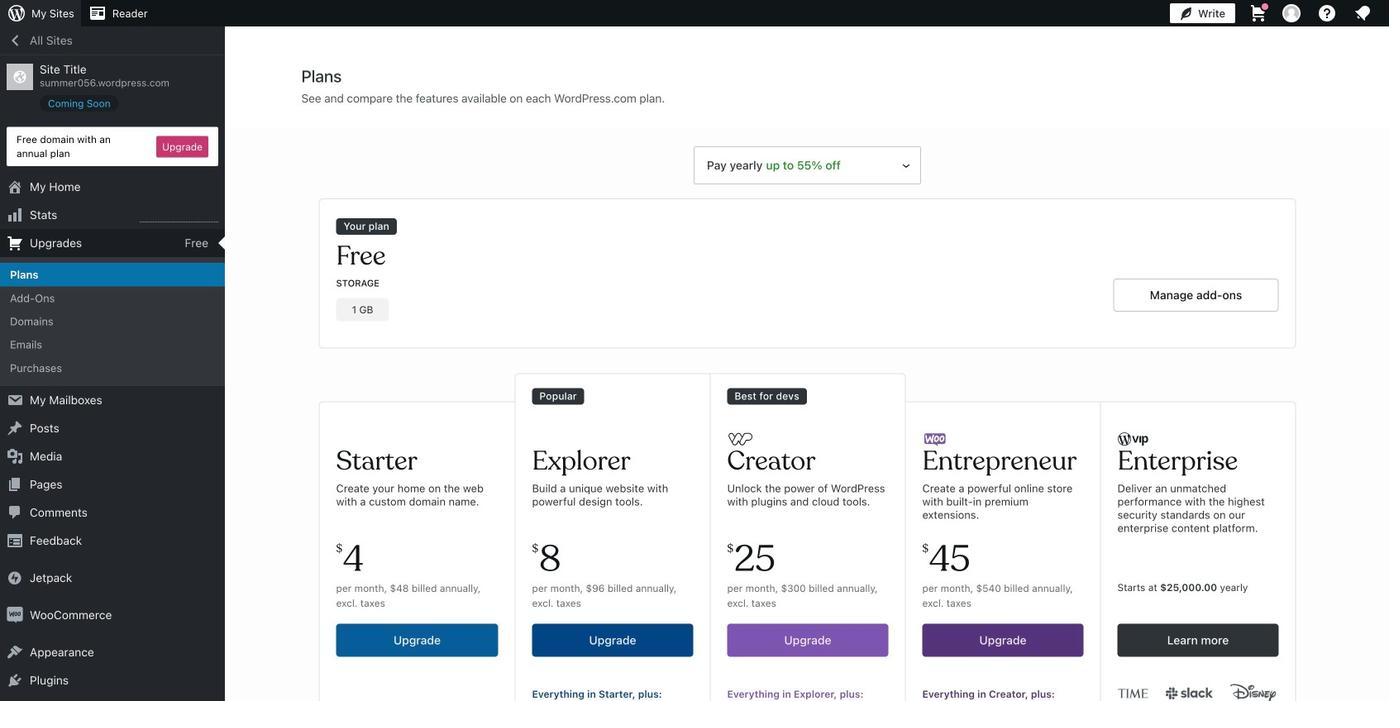 Task type: describe. For each thing, give the bounding box(es) containing it.
2 img image from the top
[[7, 607, 23, 624]]

help image
[[1317, 3, 1337, 23]]

my shopping cart image
[[1249, 3, 1268, 23]]

highest hourly views 0 image
[[140, 212, 218, 222]]

my profile image
[[1282, 4, 1301, 22]]



Task type: vqa. For each thing, say whether or not it's contained in the screenshot.
top img
yes



Task type: locate. For each thing, give the bounding box(es) containing it.
0 vertical spatial img image
[[7, 570, 23, 586]]

1 vertical spatial img image
[[7, 607, 23, 624]]

1 img image from the top
[[7, 570, 23, 586]]

manage your notifications image
[[1353, 3, 1373, 23]]

img image
[[7, 570, 23, 586], [7, 607, 23, 624]]



